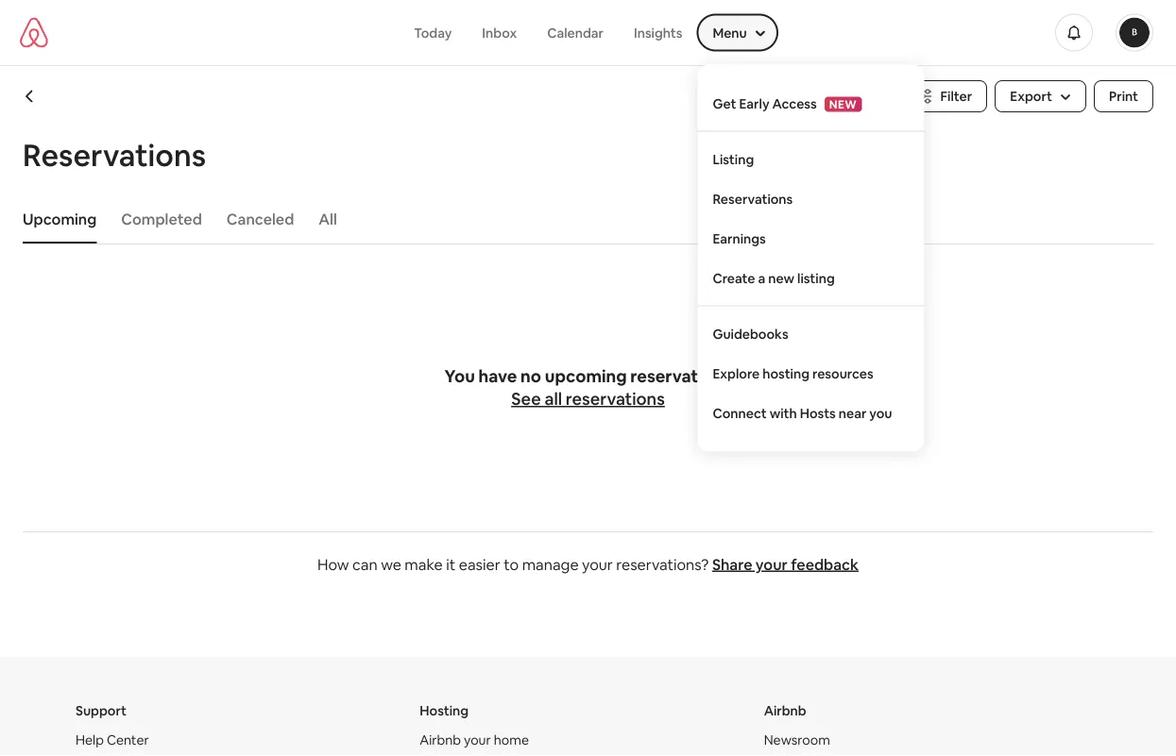 Task type: vqa. For each thing, say whether or not it's contained in the screenshot.


Task type: describe. For each thing, give the bounding box(es) containing it.
completed button
[[112, 200, 211, 238]]

get
[[713, 95, 737, 112]]

0 horizontal spatial your
[[464, 732, 491, 749]]

share
[[712, 555, 753, 574]]

all
[[319, 209, 337, 229]]

easier
[[459, 555, 500, 574]]

make
[[405, 555, 443, 574]]

calendar
[[547, 24, 604, 41]]

inbox
[[482, 24, 517, 41]]

guidebooks
[[713, 326, 789, 343]]

feedback
[[791, 555, 859, 574]]

share your feedback button
[[712, 555, 859, 574]]

connect with hosts near you
[[713, 405, 892, 422]]

all button
[[309, 200, 347, 238]]

1 vertical spatial reservations
[[566, 388, 665, 411]]

help
[[76, 732, 104, 749]]

tab list containing upcoming
[[13, 195, 1154, 244]]

calendar link
[[532, 15, 619, 51]]

insights
[[634, 24, 683, 41]]

explore
[[713, 365, 760, 382]]

1 vertical spatial new
[[768, 270, 795, 287]]

have
[[479, 366, 517, 388]]

upcoming
[[23, 209, 97, 229]]

go back image
[[23, 89, 38, 104]]

connect
[[713, 405, 767, 422]]

print
[[1109, 88, 1139, 105]]

0 vertical spatial reservations
[[631, 366, 732, 388]]

airbnb your home link
[[420, 732, 529, 749]]

1 horizontal spatial new
[[829, 97, 857, 111]]

canceled button
[[217, 200, 304, 238]]

create
[[713, 270, 755, 287]]

create a new listing link
[[698, 258, 924, 298]]

airbnb for airbnb your home
[[420, 732, 461, 749]]

you
[[445, 366, 475, 388]]

no
[[521, 366, 541, 388]]

1 horizontal spatial your
[[582, 555, 613, 574]]

guidebooks link
[[698, 314, 924, 354]]

hosts
[[800, 405, 836, 422]]

filter button
[[903, 80, 988, 112]]

hosting
[[763, 365, 810, 382]]

center
[[107, 732, 149, 749]]

see
[[511, 388, 541, 411]]

inbox link
[[467, 15, 532, 51]]

resources
[[813, 365, 874, 382]]

you have no upcoming reservations see all reservations
[[445, 366, 732, 411]]

it
[[446, 555, 456, 574]]

0 vertical spatial reservations
[[23, 135, 206, 175]]

1 vertical spatial reservations
[[713, 190, 793, 207]]

home
[[494, 732, 529, 749]]

connect with hosts near you link
[[698, 394, 924, 433]]



Task type: locate. For each thing, give the bounding box(es) containing it.
newsroom
[[764, 732, 830, 749]]

main navigation menu image
[[1120, 17, 1150, 48]]

to
[[504, 555, 519, 574]]

airbnb your home
[[420, 732, 529, 749]]

1 horizontal spatial reservations
[[713, 190, 793, 207]]

help center
[[76, 732, 149, 749]]

support
[[76, 703, 127, 720]]

access
[[772, 95, 817, 112]]

listing
[[797, 270, 835, 287]]

canceled
[[227, 209, 294, 229]]

your right manage
[[582, 555, 613, 574]]

export button
[[995, 80, 1087, 112]]

with
[[770, 405, 797, 422]]

reservations up completed
[[23, 135, 206, 175]]

airbnb for airbnb
[[764, 703, 807, 720]]

new right a
[[768, 270, 795, 287]]

a
[[758, 270, 766, 287]]

reservations link
[[698, 179, 924, 219]]

0 vertical spatial airbnb
[[764, 703, 807, 720]]

0 vertical spatial new
[[829, 97, 857, 111]]

0 horizontal spatial reservations
[[23, 135, 206, 175]]

earnings link
[[698, 219, 924, 258]]

how
[[317, 555, 349, 574]]

new right access on the right of the page
[[829, 97, 857, 111]]

upcoming button
[[13, 200, 106, 238]]

your right share
[[756, 555, 788, 574]]

help center link
[[76, 732, 149, 749]]

reservations down upcoming
[[566, 388, 665, 411]]

export
[[1010, 88, 1053, 105]]

tab list
[[13, 195, 1154, 244]]

your left home
[[464, 732, 491, 749]]

2 horizontal spatial your
[[756, 555, 788, 574]]

1 horizontal spatial airbnb
[[764, 703, 807, 720]]

0 horizontal spatial new
[[768, 270, 795, 287]]

manage
[[522, 555, 579, 574]]

menu button
[[698, 15, 777, 51]]

near
[[839, 405, 867, 422]]

menu group
[[698, 15, 777, 51]]

reservations
[[631, 366, 732, 388], [566, 388, 665, 411]]

how can we make it easier to manage your reservations? share your feedback
[[317, 555, 859, 574]]

you
[[870, 405, 892, 422]]

insights link
[[619, 15, 698, 51]]

airbnb down the hosting
[[420, 732, 461, 749]]

we
[[381, 555, 401, 574]]

early
[[739, 95, 770, 112]]

newsroom link
[[764, 732, 830, 749]]

listing link
[[698, 139, 924, 179]]

completed
[[121, 209, 202, 229]]

see all reservations button
[[511, 388, 665, 411]]

reservations up connect on the right of the page
[[631, 366, 732, 388]]

today
[[414, 24, 452, 41]]

create a new listing
[[713, 270, 835, 287]]

0 horizontal spatial airbnb
[[420, 732, 461, 749]]

reservations up earnings at the top right of the page
[[713, 190, 793, 207]]

menu
[[713, 24, 747, 41]]

upcoming
[[545, 366, 627, 388]]

explore hosting resources link
[[698, 354, 924, 394]]

print button
[[1094, 80, 1154, 112]]

earnings
[[713, 230, 766, 247]]

airbnb up newsroom
[[764, 703, 807, 720]]

reservations
[[23, 135, 206, 175], [713, 190, 793, 207]]

listing
[[713, 151, 754, 168]]

new
[[829, 97, 857, 111], [768, 270, 795, 287]]

can
[[353, 555, 378, 574]]

airbnb
[[764, 703, 807, 720], [420, 732, 461, 749]]

all
[[545, 388, 562, 411]]

1 vertical spatial airbnb
[[420, 732, 461, 749]]

reservations?
[[616, 555, 709, 574]]

hosting
[[420, 703, 469, 720]]

today link
[[399, 15, 467, 51]]

filter
[[941, 88, 972, 105]]

explore hosting resources
[[713, 365, 874, 382]]

your
[[582, 555, 613, 574], [756, 555, 788, 574], [464, 732, 491, 749]]

get early access
[[713, 95, 817, 112]]



